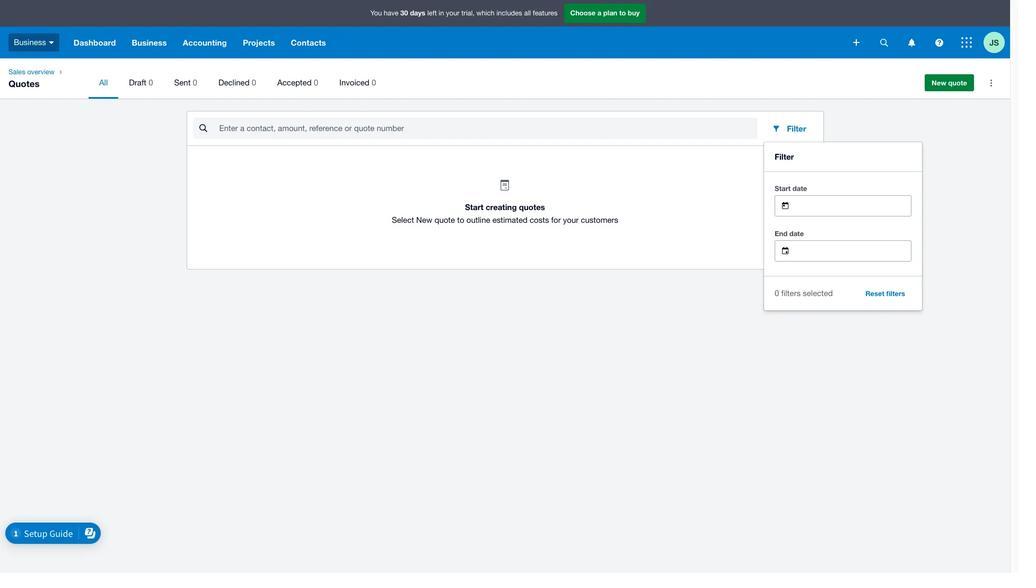 Task type: describe. For each thing, give the bounding box(es) containing it.
quote inside 'start creating quotes select new quote to outline estimated costs for your customers'
[[435, 215, 455, 224]]

have
[[384, 9, 399, 17]]

declined 0
[[219, 78, 256, 87]]

0 horizontal spatial business
[[14, 38, 46, 47]]

buy
[[628, 9, 640, 17]]

1 svg image from the left
[[881, 38, 889, 46]]

quotes element
[[0, 58, 1011, 99]]

filters for 0
[[782, 288, 801, 297]]

select
[[392, 215, 414, 224]]

end
[[775, 229, 788, 237]]

accounting
[[183, 38, 227, 47]]

which
[[477, 9, 495, 17]]

0 for declined 0
[[252, 78, 256, 87]]

js
[[990, 37, 1000, 47]]

filter button
[[764, 118, 815, 139]]

0 inside filter group
[[775, 288, 780, 297]]

for
[[552, 215, 561, 224]]

sales overview link
[[4, 67, 59, 77]]

you
[[371, 9, 382, 17]]

sales
[[8, 68, 25, 76]]

to inside 'start creating quotes select new quote to outline estimated costs for your customers'
[[458, 215, 465, 224]]

start creating quotes select new quote to outline estimated costs for your customers
[[392, 202, 619, 224]]

0 for invoiced 0
[[372, 78, 376, 87]]

business inside navigation
[[132, 38, 167, 47]]

all link
[[89, 67, 118, 99]]

draft 0
[[129, 78, 153, 87]]

banner containing js
[[0, 0, 1011, 58]]

shortcuts image
[[981, 72, 1002, 93]]

end date
[[775, 229, 805, 237]]

2 svg image from the left
[[936, 38, 944, 46]]

filter inside popup button
[[788, 124, 807, 133]]

plan
[[604, 9, 618, 17]]

reset filters button
[[860, 283, 912, 304]]

contacts button
[[283, 27, 334, 58]]

all
[[99, 78, 108, 87]]

filter group
[[765, 142, 923, 310]]

reset
[[866, 289, 885, 297]]

0 for draft 0
[[149, 78, 153, 87]]

js button
[[984, 27, 1011, 58]]

2 business button from the left
[[124, 27, 175, 58]]

Enter a contact, amount, reference or quote number field
[[218, 118, 758, 139]]

draft
[[129, 78, 146, 87]]

all
[[525, 9, 531, 17]]

accepted 0
[[278, 78, 318, 87]]



Task type: vqa. For each thing, say whether or not it's contained in the screenshot.
Start in the "Start creating quotes Select New quote to outline estimated costs for your customers"
yes



Task type: locate. For each thing, give the bounding box(es) containing it.
date right end
[[790, 229, 805, 237]]

start for date
[[775, 184, 791, 192]]

left
[[428, 9, 437, 17]]

0 horizontal spatial business button
[[0, 27, 66, 58]]

0 vertical spatial start
[[775, 184, 791, 192]]

navigation inside banner
[[66, 27, 846, 58]]

1 horizontal spatial business
[[132, 38, 167, 47]]

1 horizontal spatial start
[[775, 184, 791, 192]]

0 horizontal spatial quote
[[435, 215, 455, 224]]

0 vertical spatial filter
[[788, 124, 807, 133]]

1 vertical spatial to
[[458, 215, 465, 224]]

0 vertical spatial your
[[446, 9, 460, 17]]

0 for sent 0
[[193, 78, 197, 87]]

quote left outline
[[435, 215, 455, 224]]

1 vertical spatial filter
[[775, 152, 795, 161]]

0 vertical spatial to
[[620, 9, 626, 17]]

banner
[[0, 0, 1011, 58]]

overview
[[27, 68, 55, 76]]

1 horizontal spatial to
[[620, 9, 626, 17]]

trial,
[[462, 9, 475, 17]]

sent 0
[[174, 78, 197, 87]]

new right select at top
[[417, 215, 433, 224]]

your inside you have 30 days left in your trial, which includes all features
[[446, 9, 460, 17]]

quote inside new quote link
[[949, 79, 968, 87]]

your inside 'start creating quotes select new quote to outline estimated costs for your customers'
[[563, 215, 579, 224]]

to left the buy
[[620, 9, 626, 17]]

outline
[[467, 215, 491, 224]]

30
[[401, 9, 408, 17]]

days
[[410, 9, 426, 17]]

dashboard
[[74, 38, 116, 47]]

0 vertical spatial quote
[[949, 79, 968, 87]]

creating
[[486, 202, 517, 212]]

to inside banner
[[620, 9, 626, 17]]

date up end date
[[793, 184, 808, 192]]

your
[[446, 9, 460, 17], [563, 215, 579, 224]]

1 horizontal spatial business button
[[124, 27, 175, 58]]

filter inside group
[[775, 152, 795, 161]]

0 horizontal spatial to
[[458, 215, 465, 224]]

projects
[[243, 38, 275, 47]]

quote left shortcuts image
[[949, 79, 968, 87]]

estimated
[[493, 215, 528, 224]]

date for end date
[[790, 229, 805, 237]]

filters inside button
[[887, 289, 906, 297]]

selected
[[803, 288, 834, 297]]

menu
[[89, 67, 911, 99]]

costs
[[530, 215, 549, 224]]

0 right the invoiced at left
[[372, 78, 376, 87]]

reset filters
[[866, 289, 906, 297]]

filter
[[788, 124, 807, 133], [775, 152, 795, 161]]

includes
[[497, 9, 523, 17]]

0 right accepted
[[314, 78, 318, 87]]

business button up draft 0 on the left top
[[124, 27, 175, 58]]

0
[[149, 78, 153, 87], [193, 78, 197, 87], [252, 78, 256, 87], [314, 78, 318, 87], [372, 78, 376, 87], [775, 288, 780, 297]]

accepted
[[278, 78, 312, 87]]

new quote link
[[926, 74, 975, 91]]

in
[[439, 9, 444, 17]]

End date field
[[801, 241, 912, 261]]

projects button
[[235, 27, 283, 58]]

1 vertical spatial your
[[563, 215, 579, 224]]

navigation
[[66, 27, 846, 58]]

filters
[[782, 288, 801, 297], [887, 289, 906, 297]]

date for start date
[[793, 184, 808, 192]]

1 business button from the left
[[0, 27, 66, 58]]

0 horizontal spatial start
[[465, 202, 484, 212]]

0 filters selected
[[775, 288, 834, 297]]

svg image
[[962, 37, 973, 48], [909, 38, 916, 46], [854, 39, 860, 46], [49, 41, 54, 44]]

1 horizontal spatial your
[[563, 215, 579, 224]]

menu inside "quotes" element
[[89, 67, 911, 99]]

0 right draft
[[149, 78, 153, 87]]

sales overview
[[8, 68, 55, 76]]

customers
[[581, 215, 619, 224]]

start up end
[[775, 184, 791, 192]]

1 horizontal spatial svg image
[[936, 38, 944, 46]]

business up the sales overview on the left of page
[[14, 38, 46, 47]]

date
[[793, 184, 808, 192], [790, 229, 805, 237]]

0 horizontal spatial filters
[[782, 288, 801, 297]]

your right in
[[446, 9, 460, 17]]

features
[[533, 9, 558, 17]]

business
[[14, 38, 46, 47], [132, 38, 167, 47]]

contacts
[[291, 38, 326, 47]]

start date
[[775, 184, 808, 192]]

0 horizontal spatial your
[[446, 9, 460, 17]]

new quote
[[932, 79, 968, 87]]

business button
[[0, 27, 66, 58], [124, 27, 175, 58]]

a
[[598, 9, 602, 17]]

to
[[620, 9, 626, 17], [458, 215, 465, 224]]

quote
[[949, 79, 968, 87], [435, 215, 455, 224]]

choose
[[571, 9, 596, 17]]

filters for reset
[[887, 289, 906, 297]]

start up outline
[[465, 202, 484, 212]]

0 right the 'sent'
[[193, 78, 197, 87]]

0 right declined
[[252, 78, 256, 87]]

start inside 'start creating quotes select new quote to outline estimated costs for your customers'
[[465, 202, 484, 212]]

1 vertical spatial date
[[790, 229, 805, 237]]

choose a plan to buy
[[571, 9, 640, 17]]

business button up the sales overview on the left of page
[[0, 27, 66, 58]]

quotes
[[519, 202, 545, 212]]

sent
[[174, 78, 191, 87]]

invoiced
[[340, 78, 370, 87]]

declined
[[219, 78, 250, 87]]

0 vertical spatial new
[[932, 79, 947, 87]]

accounting button
[[175, 27, 235, 58]]

0 vertical spatial date
[[793, 184, 808, 192]]

navigation containing dashboard
[[66, 27, 846, 58]]

0 for accepted 0
[[314, 78, 318, 87]]

1 horizontal spatial new
[[932, 79, 947, 87]]

filters right reset
[[887, 289, 906, 297]]

Start date field
[[801, 196, 912, 216]]

you have 30 days left in your trial, which includes all features
[[371, 9, 558, 17]]

start
[[775, 184, 791, 192], [465, 202, 484, 212]]

0 horizontal spatial new
[[417, 215, 433, 224]]

1 horizontal spatial quote
[[949, 79, 968, 87]]

your right for
[[563, 215, 579, 224]]

invoiced 0
[[340, 78, 376, 87]]

new inside "quotes" element
[[932, 79, 947, 87]]

new left shortcuts image
[[932, 79, 947, 87]]

menu containing all
[[89, 67, 911, 99]]

new inside 'start creating quotes select new quote to outline estimated costs for your customers'
[[417, 215, 433, 224]]

1 vertical spatial new
[[417, 215, 433, 224]]

start inside filter group
[[775, 184, 791, 192]]

filters left selected
[[782, 288, 801, 297]]

1 vertical spatial start
[[465, 202, 484, 212]]

quotes
[[8, 78, 40, 89]]

business up draft 0 on the left top
[[132, 38, 167, 47]]

1 horizontal spatial filters
[[887, 289, 906, 297]]

0 left selected
[[775, 288, 780, 297]]

0 horizontal spatial svg image
[[881, 38, 889, 46]]

to left outline
[[458, 215, 465, 224]]

new
[[932, 79, 947, 87], [417, 215, 433, 224]]

start for creating
[[465, 202, 484, 212]]

dashboard link
[[66, 27, 124, 58]]

1 vertical spatial quote
[[435, 215, 455, 224]]

svg image
[[881, 38, 889, 46], [936, 38, 944, 46]]



